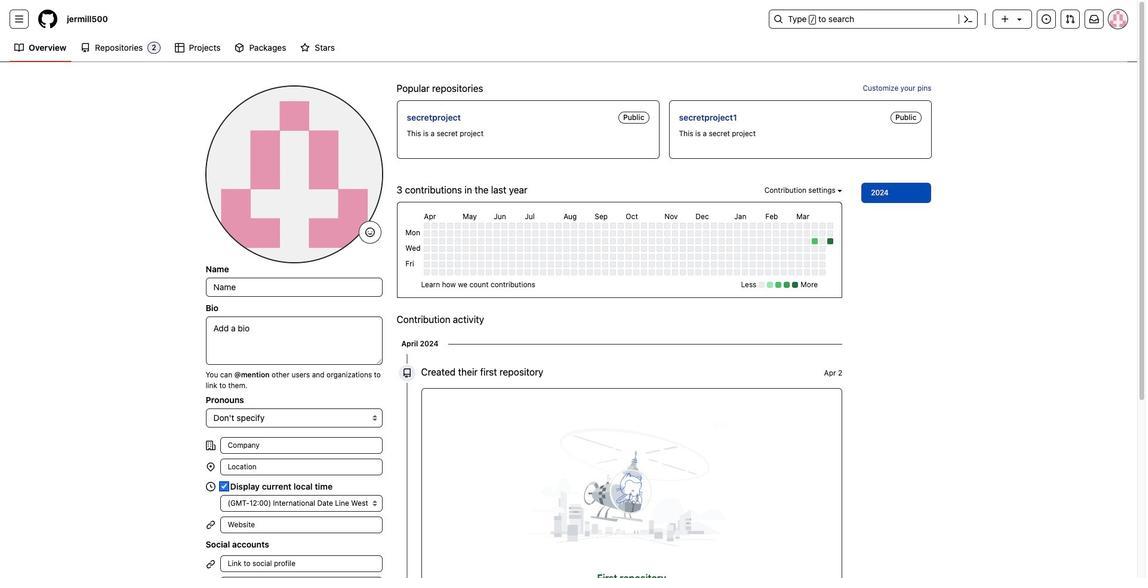 Task type: vqa. For each thing, say whether or not it's contained in the screenshot.
Mentioned
no



Task type: describe. For each thing, give the bounding box(es) containing it.
plus image
[[1001, 14, 1011, 24]]

1 link to social profile text field from the top
[[220, 556, 383, 572]]

link image
[[206, 520, 215, 530]]

2 link to social profile text field from the top
[[220, 577, 383, 578]]

table image
[[175, 43, 184, 53]]

star image
[[301, 43, 310, 53]]

change your avatar image
[[206, 86, 383, 263]]

smiley image
[[365, 228, 375, 237]]

git pull request image
[[1066, 14, 1076, 24]]

notifications image
[[1090, 14, 1100, 24]]

repo image
[[81, 43, 90, 53]]

package image
[[235, 43, 245, 53]]



Task type: locate. For each thing, give the bounding box(es) containing it.
triangle down image
[[1016, 14, 1025, 24]]

grid
[[404, 210, 836, 277]]

clock image
[[206, 482, 215, 491]]

Add a bio text field
[[206, 317, 383, 365]]

cell
[[424, 223, 430, 229], [432, 223, 438, 229], [440, 223, 446, 229], [448, 223, 454, 229], [455, 223, 461, 229], [463, 223, 469, 229], [471, 223, 477, 229], [479, 223, 485, 229], [486, 223, 492, 229], [494, 223, 500, 229], [502, 223, 508, 229], [510, 223, 516, 229], [518, 223, 523, 229], [525, 223, 531, 229], [533, 223, 539, 229], [541, 223, 547, 229], [549, 223, 555, 229], [556, 223, 562, 229], [564, 223, 570, 229], [572, 223, 578, 229], [580, 223, 586, 229], [587, 223, 593, 229], [595, 223, 601, 229], [603, 223, 609, 229], [611, 223, 617, 229], [618, 223, 624, 229], [626, 223, 632, 229], [634, 223, 640, 229], [642, 223, 648, 229], [650, 223, 656, 229], [657, 223, 663, 229], [665, 223, 671, 229], [673, 223, 679, 229], [681, 223, 687, 229], [688, 223, 694, 229], [696, 223, 702, 229], [704, 223, 710, 229], [712, 223, 718, 229], [719, 223, 725, 229], [727, 223, 733, 229], [735, 223, 741, 229], [743, 223, 749, 229], [750, 223, 756, 229], [758, 223, 764, 229], [766, 223, 772, 229], [774, 223, 780, 229], [782, 223, 788, 229], [789, 223, 795, 229], [797, 223, 803, 229], [805, 223, 811, 229], [813, 223, 819, 229], [820, 223, 826, 229], [828, 223, 834, 229], [424, 231, 430, 237], [432, 231, 438, 237], [440, 231, 446, 237], [448, 231, 454, 237], [455, 231, 461, 237], [463, 231, 469, 237], [471, 231, 477, 237], [479, 231, 485, 237], [486, 231, 492, 237], [494, 231, 500, 237], [502, 231, 508, 237], [510, 231, 516, 237], [518, 231, 523, 237], [525, 231, 531, 237], [533, 231, 539, 237], [541, 231, 547, 237], [549, 231, 555, 237], [556, 231, 562, 237], [564, 231, 570, 237], [572, 231, 578, 237], [580, 231, 586, 237], [587, 231, 593, 237], [595, 231, 601, 237], [603, 231, 609, 237], [611, 231, 617, 237], [618, 231, 624, 237], [626, 231, 632, 237], [634, 231, 640, 237], [642, 231, 648, 237], [650, 231, 656, 237], [657, 231, 663, 237], [665, 231, 671, 237], [673, 231, 679, 237], [681, 231, 687, 237], [688, 231, 694, 237], [696, 231, 702, 237], [704, 231, 710, 237], [712, 231, 718, 237], [719, 231, 725, 237], [727, 231, 733, 237], [735, 231, 741, 237], [743, 231, 749, 237], [750, 231, 756, 237], [758, 231, 764, 237], [766, 231, 772, 237], [774, 231, 780, 237], [782, 231, 788, 237], [789, 231, 795, 237], [797, 231, 803, 237], [805, 231, 811, 237], [813, 231, 819, 237], [820, 231, 826, 237], [828, 231, 834, 237], [424, 239, 430, 245], [432, 239, 438, 245], [440, 239, 446, 245], [448, 239, 454, 245], [455, 239, 461, 245], [463, 239, 469, 245], [471, 239, 477, 245], [479, 239, 485, 245], [486, 239, 492, 245], [494, 239, 500, 245], [502, 239, 508, 245], [510, 239, 516, 245], [518, 239, 523, 245], [525, 239, 531, 245], [533, 239, 539, 245], [541, 239, 547, 245], [549, 239, 555, 245], [556, 239, 562, 245], [564, 239, 570, 245], [572, 239, 578, 245], [580, 239, 586, 245], [587, 239, 593, 245], [595, 239, 601, 245], [603, 239, 609, 245], [611, 239, 617, 245], [618, 239, 624, 245], [626, 239, 632, 245], [634, 239, 640, 245], [642, 239, 648, 245], [650, 239, 656, 245], [657, 239, 663, 245], [665, 239, 671, 245], [673, 239, 679, 245], [681, 239, 687, 245], [688, 239, 694, 245], [696, 239, 702, 245], [704, 239, 710, 245], [712, 239, 718, 245], [719, 239, 725, 245], [727, 239, 733, 245], [735, 239, 741, 245], [743, 239, 749, 245], [750, 239, 756, 245], [758, 239, 764, 245], [766, 239, 772, 245], [774, 239, 780, 245], [782, 239, 788, 245], [789, 239, 795, 245], [797, 239, 803, 245], [805, 239, 811, 245], [813, 239, 819, 245], [820, 239, 826, 245], [828, 239, 834, 245], [424, 246, 430, 252], [432, 246, 438, 252], [440, 246, 446, 252], [448, 246, 454, 252], [455, 246, 461, 252], [463, 246, 469, 252], [471, 246, 477, 252], [479, 246, 485, 252], [486, 246, 492, 252], [494, 246, 500, 252], [502, 246, 508, 252], [510, 246, 516, 252], [518, 246, 523, 252], [525, 246, 531, 252], [533, 246, 539, 252], [541, 246, 547, 252], [549, 246, 555, 252], [556, 246, 562, 252], [564, 246, 570, 252], [572, 246, 578, 252], [580, 246, 586, 252], [587, 246, 593, 252], [595, 246, 601, 252], [603, 246, 609, 252], [611, 246, 617, 252], [618, 246, 624, 252], [626, 246, 632, 252], [634, 246, 640, 252], [642, 246, 648, 252], [650, 246, 656, 252], [657, 246, 663, 252], [665, 246, 671, 252], [673, 246, 679, 252], [681, 246, 687, 252], [688, 246, 694, 252], [696, 246, 702, 252], [704, 246, 710, 252], [712, 246, 718, 252], [719, 246, 725, 252], [727, 246, 733, 252], [735, 246, 741, 252], [743, 246, 749, 252], [750, 246, 756, 252], [758, 246, 764, 252], [766, 246, 772, 252], [774, 246, 780, 252], [782, 246, 788, 252], [789, 246, 795, 252], [797, 246, 803, 252], [805, 246, 811, 252], [813, 246, 819, 252], [820, 246, 826, 252], [424, 254, 430, 260], [432, 254, 438, 260], [440, 254, 446, 260], [448, 254, 454, 260], [455, 254, 461, 260], [463, 254, 469, 260], [471, 254, 477, 260], [479, 254, 485, 260], [486, 254, 492, 260], [494, 254, 500, 260], [502, 254, 508, 260], [510, 254, 516, 260], [518, 254, 523, 260], [525, 254, 531, 260], [533, 254, 539, 260], [541, 254, 547, 260], [549, 254, 555, 260], [556, 254, 562, 260], [564, 254, 570, 260], [572, 254, 578, 260], [580, 254, 586, 260], [587, 254, 593, 260], [595, 254, 601, 260], [603, 254, 609, 260], [611, 254, 617, 260], [618, 254, 624, 260], [626, 254, 632, 260], [634, 254, 640, 260], [642, 254, 648, 260], [650, 254, 656, 260], [657, 254, 663, 260], [665, 254, 671, 260], [673, 254, 679, 260], [681, 254, 687, 260], [688, 254, 694, 260], [696, 254, 702, 260], [704, 254, 710, 260], [712, 254, 718, 260], [719, 254, 725, 260], [727, 254, 733, 260], [735, 254, 741, 260], [743, 254, 749, 260], [750, 254, 756, 260], [758, 254, 764, 260], [766, 254, 772, 260], [774, 254, 780, 260], [782, 254, 788, 260], [789, 254, 795, 260], [797, 254, 803, 260], [805, 254, 811, 260], [813, 254, 819, 260], [820, 254, 826, 260], [424, 262, 430, 268], [432, 262, 438, 268], [440, 262, 446, 268], [448, 262, 454, 268], [455, 262, 461, 268], [463, 262, 469, 268], [471, 262, 477, 268], [479, 262, 485, 268], [486, 262, 492, 268], [494, 262, 500, 268], [502, 262, 508, 268], [510, 262, 516, 268], [518, 262, 523, 268], [525, 262, 531, 268], [533, 262, 539, 268], [541, 262, 547, 268], [549, 262, 555, 268], [556, 262, 562, 268], [564, 262, 570, 268], [572, 262, 578, 268], [580, 262, 586, 268], [587, 262, 593, 268], [595, 262, 601, 268], [603, 262, 609, 268], [611, 262, 617, 268], [618, 262, 624, 268], [626, 262, 632, 268], [634, 262, 640, 268], [642, 262, 648, 268], [650, 262, 656, 268], [657, 262, 663, 268], [665, 262, 671, 268], [673, 262, 679, 268], [681, 262, 687, 268], [688, 262, 694, 268], [696, 262, 702, 268], [704, 262, 710, 268], [712, 262, 718, 268], [719, 262, 725, 268], [727, 262, 733, 268], [735, 262, 741, 268], [743, 262, 749, 268], [750, 262, 756, 268], [758, 262, 764, 268], [766, 262, 772, 268], [774, 262, 780, 268], [782, 262, 788, 268], [789, 262, 795, 268], [797, 262, 803, 268], [805, 262, 811, 268], [813, 262, 819, 268], [820, 262, 826, 268], [424, 270, 430, 276], [432, 270, 438, 276], [440, 270, 446, 276], [448, 270, 454, 276], [455, 270, 461, 276], [463, 270, 469, 276], [471, 270, 477, 276], [479, 270, 485, 276], [486, 270, 492, 276], [494, 270, 500, 276], [502, 270, 508, 276], [510, 270, 516, 276], [518, 270, 523, 276], [525, 270, 531, 276], [533, 270, 539, 276], [541, 270, 547, 276], [549, 270, 555, 276], [556, 270, 562, 276], [564, 270, 570, 276], [572, 270, 578, 276], [580, 270, 586, 276], [587, 270, 593, 276], [595, 270, 601, 276], [603, 270, 609, 276], [611, 270, 617, 276], [618, 270, 624, 276], [626, 270, 632, 276], [634, 270, 640, 276], [642, 270, 648, 276], [650, 270, 656, 276], [657, 270, 663, 276], [665, 270, 671, 276], [673, 270, 679, 276], [681, 270, 687, 276], [688, 270, 694, 276], [696, 270, 702, 276], [704, 270, 710, 276], [712, 270, 718, 276], [719, 270, 725, 276], [727, 270, 733, 276], [735, 270, 741, 276], [743, 270, 749, 276], [750, 270, 756, 276], [758, 270, 764, 276], [766, 270, 772, 276], [774, 270, 780, 276], [782, 270, 788, 276], [789, 270, 795, 276], [797, 270, 803, 276], [805, 270, 811, 276], [813, 270, 819, 276], [820, 270, 826, 276]]

Link to social profile text field
[[220, 556, 383, 572], [220, 577, 383, 578]]

issue opened image
[[1042, 14, 1052, 24]]

command palette image
[[964, 14, 974, 24]]

repo image
[[402, 369, 412, 378]]

Company field
[[220, 437, 383, 454]]

Name field
[[206, 278, 383, 297]]

congratulations on your first repository! image
[[483, 399, 782, 578]]

1 vertical spatial link to social profile text field
[[220, 577, 383, 578]]

Website field
[[220, 517, 383, 533]]

social account image
[[206, 559, 215, 569]]

homepage image
[[38, 10, 57, 29]]

book image
[[14, 43, 24, 53]]

Location field
[[220, 459, 383, 476]]

location image
[[206, 462, 215, 472]]

None checkbox
[[220, 483, 228, 490]]

0 vertical spatial link to social profile text field
[[220, 556, 383, 572]]

organization image
[[206, 441, 215, 450]]



